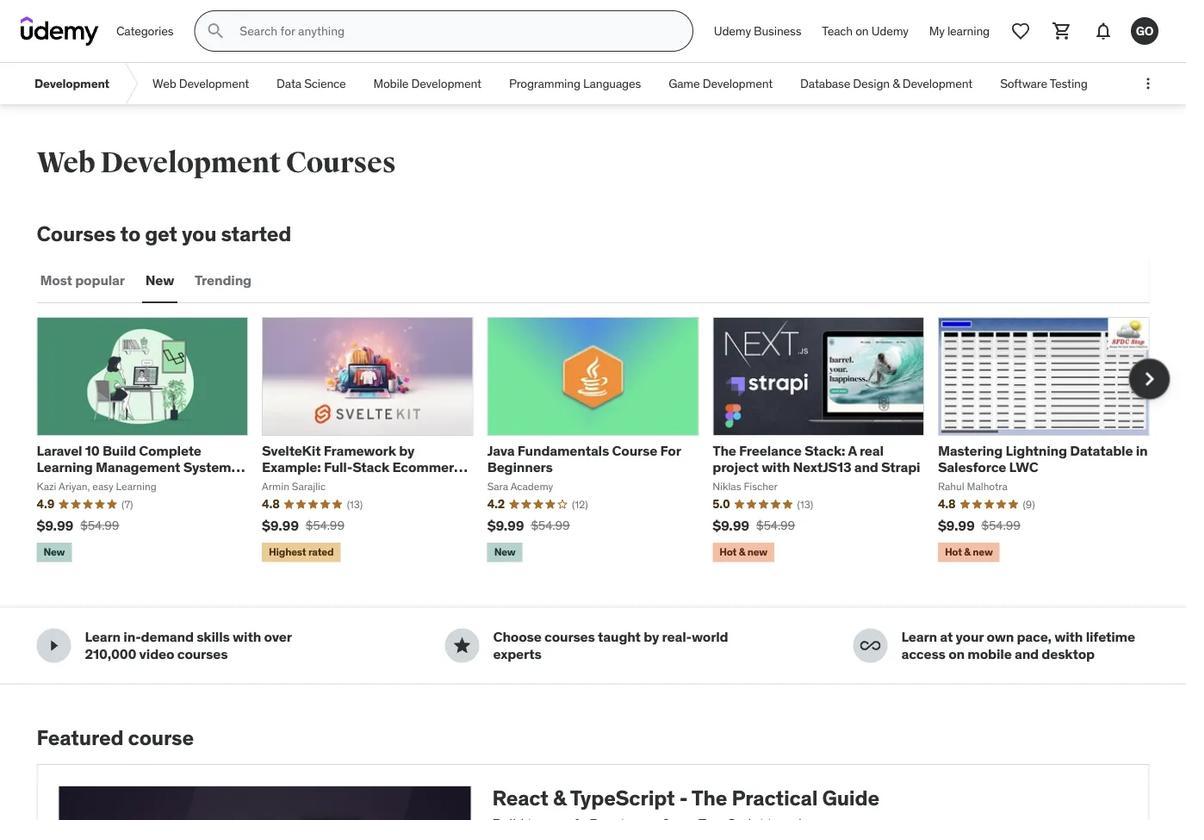 Task type: locate. For each thing, give the bounding box(es) containing it.
2 medium image from the left
[[860, 635, 881, 656]]

1 horizontal spatial on
[[949, 645, 965, 662]]

courses
[[286, 145, 396, 181], [37, 221, 116, 246]]

most popular button
[[37, 260, 128, 301]]

submit search image
[[205, 21, 226, 41]]

web down development link
[[37, 145, 95, 181]]

1 medium image from the left
[[44, 635, 64, 656]]

1 horizontal spatial with
[[762, 459, 790, 476]]

mobile
[[374, 76, 409, 91]]

1 vertical spatial by
[[644, 628, 659, 646]]

10
[[85, 442, 100, 460]]

course
[[612, 442, 658, 460]]

development for game development
[[703, 76, 773, 91]]

0 horizontal spatial udemy
[[714, 23, 751, 39]]

1 vertical spatial the
[[692, 785, 728, 811]]

software testing link
[[987, 63, 1102, 104]]

0 vertical spatial by
[[399, 442, 415, 460]]

the right -
[[692, 785, 728, 811]]

and inside learn at your own pace, with lifetime access on mobile and desktop
[[1015, 645, 1039, 662]]

sveltekit framework by example: full-stack ecommerce website
[[262, 442, 469, 493]]

development right game
[[703, 76, 773, 91]]

project
[[713, 459, 759, 476]]

game development
[[669, 76, 773, 91]]

0 horizontal spatial by
[[399, 442, 415, 460]]

1 horizontal spatial courses
[[286, 145, 396, 181]]

1 learn from the left
[[85, 628, 121, 646]]

courses up most popular
[[37, 221, 116, 246]]

1 horizontal spatial medium image
[[860, 635, 881, 656]]

udemy left 'business'
[[714, 23, 751, 39]]

development
[[34, 76, 109, 91], [179, 76, 249, 91], [411, 76, 482, 91], [703, 76, 773, 91], [903, 76, 973, 91], [100, 145, 281, 181]]

game development link
[[655, 63, 787, 104]]

web for web development
[[153, 76, 176, 91]]

to
[[120, 221, 141, 246]]

development down udemy "image"
[[34, 76, 109, 91]]

udemy left my
[[872, 23, 909, 39]]

1 udemy from the left
[[714, 23, 751, 39]]

0 horizontal spatial learn
[[85, 628, 121, 646]]

1 vertical spatial courses
[[37, 221, 116, 246]]

the left the freelance
[[713, 442, 737, 460]]

most popular
[[40, 272, 125, 289]]

development down submit search image at the left top
[[179, 76, 249, 91]]

medium image left 210,000
[[44, 635, 64, 656]]

2 horizontal spatial with
[[1055, 628, 1083, 646]]

development link
[[21, 63, 123, 104]]

database design & development link
[[787, 63, 987, 104]]

1 horizontal spatial learn
[[902, 628, 938, 646]]

strapi
[[882, 459, 921, 476]]

with
[[762, 459, 790, 476], [233, 628, 261, 646], [1055, 628, 1083, 646]]

1 horizontal spatial by
[[644, 628, 659, 646]]

mastering lightning datatable in salesforce lwc
[[938, 442, 1148, 476]]

typescript
[[570, 785, 675, 811]]

a
[[848, 442, 857, 460]]

nextjs13
[[793, 459, 852, 476]]

learn left at
[[902, 628, 938, 646]]

1 horizontal spatial and
[[1015, 645, 1039, 662]]

ecommerce
[[392, 459, 469, 476]]

languages
[[583, 76, 641, 91]]

java fundamentals course for beginners
[[487, 442, 681, 476]]

development for web development courses
[[100, 145, 281, 181]]

learn inside learn in-demand skills with over 210,000 video courses
[[85, 628, 121, 646]]

in
[[1136, 442, 1148, 460]]

with left over
[[233, 628, 261, 646]]

lwc
[[1010, 459, 1039, 476]]

react & typescript - the practical guide
[[492, 785, 880, 811]]

web development link
[[139, 63, 263, 104]]

development inside mobile development link
[[411, 76, 482, 91]]

learn left in-
[[85, 628, 121, 646]]

development up you at top left
[[100, 145, 281, 181]]

0 horizontal spatial and
[[855, 459, 879, 476]]

demand
[[141, 628, 194, 646]]

wishlist image
[[1011, 21, 1031, 41]]

courses inside learn in-demand skills with over 210,000 video courses
[[177, 645, 228, 662]]

development inside web development link
[[179, 76, 249, 91]]

learn
[[85, 628, 121, 646], [902, 628, 938, 646]]

desktop
[[1042, 645, 1095, 662]]

0 horizontal spatial with
[[233, 628, 261, 646]]

learning
[[37, 459, 93, 476]]

video
[[139, 645, 174, 662]]

1 horizontal spatial &
[[893, 76, 900, 91]]

laravel
[[37, 442, 82, 460]]

0 horizontal spatial web
[[37, 145, 95, 181]]

1 horizontal spatial udemy
[[872, 23, 909, 39]]

real-
[[662, 628, 692, 646]]

over
[[264, 628, 292, 646]]

carousel element
[[37, 317, 1171, 566]]

teach
[[822, 23, 853, 39]]

courses right video
[[177, 645, 228, 662]]

udemy image
[[21, 16, 99, 46]]

development for web development
[[179, 76, 249, 91]]

with inside learn at your own pace, with lifetime access on mobile and desktop
[[1055, 628, 1083, 646]]

on left mobile
[[949, 645, 965, 662]]

udemy inside teach on udemy link
[[872, 23, 909, 39]]

web right arrow pointing to subcategory menu links icon
[[153, 76, 176, 91]]

more subcategory menu links image
[[1140, 75, 1157, 92]]

my learning
[[930, 23, 990, 39]]

1 vertical spatial and
[[1015, 645, 1039, 662]]

and right own on the bottom of the page
[[1015, 645, 1039, 662]]

0 vertical spatial the
[[713, 442, 737, 460]]

2 udemy from the left
[[872, 23, 909, 39]]

freelance
[[739, 442, 802, 460]]

0 vertical spatial on
[[856, 23, 869, 39]]

medium image left access on the bottom right
[[860, 635, 881, 656]]

development for mobile development
[[411, 76, 482, 91]]

experts
[[493, 645, 542, 662]]

& right design
[[893, 76, 900, 91]]

by right stack
[[399, 442, 415, 460]]

by left real-
[[644, 628, 659, 646]]

with right project
[[762, 459, 790, 476]]

go
[[1136, 23, 1154, 38]]

and inside the freelance stack: a real project with nextjs13 and strapi
[[855, 459, 879, 476]]

salesforce
[[938, 459, 1007, 476]]

fundamentals
[[518, 442, 609, 460]]

learn inside learn at your own pace, with lifetime access on mobile and desktop
[[902, 628, 938, 646]]

0 vertical spatial web
[[153, 76, 176, 91]]

1 vertical spatial web
[[37, 145, 95, 181]]

software
[[1001, 76, 1048, 91]]

framework
[[324, 442, 396, 460]]

at
[[940, 628, 953, 646]]

testing
[[1050, 76, 1088, 91]]

in-
[[124, 628, 141, 646]]

and left strapi
[[855, 459, 879, 476]]

udemy
[[714, 23, 751, 39], [872, 23, 909, 39]]

medium image
[[44, 635, 64, 656], [860, 635, 881, 656]]

courses left "taught"
[[545, 628, 595, 646]]

courses down "science"
[[286, 145, 396, 181]]

development inside game development link
[[703, 76, 773, 91]]

courses to get you started
[[37, 221, 291, 246]]

full-
[[324, 459, 353, 476]]

development down search for anything text box
[[411, 76, 482, 91]]

taught
[[598, 628, 641, 646]]

learning
[[948, 23, 990, 39]]

0 horizontal spatial courses
[[177, 645, 228, 662]]

for
[[661, 442, 681, 460]]

notifications image
[[1094, 21, 1114, 41]]

0 vertical spatial and
[[855, 459, 879, 476]]

popular
[[75, 272, 125, 289]]

udemy inside udemy business link
[[714, 23, 751, 39]]

teach on udemy link
[[812, 10, 919, 52]]

0 horizontal spatial &
[[553, 785, 566, 811]]

medium image for learn at your own pace, with lifetime access on mobile and desktop
[[860, 635, 881, 656]]

&
[[893, 76, 900, 91], [553, 785, 566, 811]]

with right pace,
[[1055, 628, 1083, 646]]

2 learn from the left
[[902, 628, 938, 646]]

software testing
[[1001, 76, 1088, 91]]

new
[[146, 272, 174, 289]]

courses inside choose courses taught by real-world experts
[[545, 628, 595, 646]]

0 horizontal spatial medium image
[[44, 635, 64, 656]]

& right react
[[553, 785, 566, 811]]

1 vertical spatial on
[[949, 645, 965, 662]]

trending
[[195, 272, 252, 289]]

development down my
[[903, 76, 973, 91]]

example:
[[262, 459, 321, 476]]

and
[[855, 459, 879, 476], [1015, 645, 1039, 662]]

the inside the freelance stack: a real project with nextjs13 and strapi
[[713, 442, 737, 460]]

1 horizontal spatial courses
[[545, 628, 595, 646]]

on right teach
[[856, 23, 869, 39]]

1 horizontal spatial web
[[153, 76, 176, 91]]



Task type: vqa. For each thing, say whether or not it's contained in the screenshot.
System
yes



Task type: describe. For each thing, give the bounding box(es) containing it.
Search for anything text field
[[236, 16, 672, 46]]

0 horizontal spatial courses
[[37, 221, 116, 246]]

on inside learn at your own pace, with lifetime access on mobile and desktop
[[949, 645, 965, 662]]

web development
[[153, 76, 249, 91]]

guide
[[822, 785, 880, 811]]

shopping cart with 0 items image
[[1052, 21, 1073, 41]]

medium image
[[452, 635, 473, 656]]

react & typescript - the practical guide link
[[37, 764, 1150, 820]]

my learning link
[[919, 10, 1000, 52]]

datatable
[[1070, 442, 1133, 460]]

with inside learn in-demand skills with over 210,000 video courses
[[233, 628, 261, 646]]

categories button
[[106, 10, 184, 52]]

featured course
[[37, 725, 194, 751]]

access
[[902, 645, 946, 662]]

featured
[[37, 725, 124, 751]]

my
[[930, 23, 945, 39]]

data
[[277, 76, 302, 91]]

teach on udemy
[[822, 23, 909, 39]]

arrow pointing to subcategory menu links image
[[123, 63, 139, 104]]

practical
[[732, 785, 818, 811]]

web development courses
[[37, 145, 396, 181]]

own
[[987, 628, 1014, 646]]

programming languages link
[[495, 63, 655, 104]]

mobile development
[[374, 76, 482, 91]]

system
[[183, 459, 231, 476]]

stack:
[[805, 442, 846, 460]]

udemy business
[[714, 23, 802, 39]]

mastering lightning datatable in salesforce lwc link
[[938, 442, 1148, 476]]

medium image for learn in-demand skills with over 210,000 video courses
[[44, 635, 64, 656]]

website
[[262, 475, 315, 493]]

laravel 10 build complete learning management system lms a-z
[[37, 442, 231, 493]]

pace,
[[1017, 628, 1052, 646]]

sveltekit framework by example: full-stack ecommerce website link
[[262, 442, 469, 493]]

science
[[304, 76, 346, 91]]

choose courses taught by real-world experts
[[493, 628, 729, 662]]

web for web development courses
[[37, 145, 95, 181]]

mastering
[[938, 442, 1003, 460]]

lifetime
[[1086, 628, 1136, 646]]

database design & development
[[801, 76, 973, 91]]

course
[[128, 725, 194, 751]]

real
[[860, 442, 884, 460]]

react
[[492, 785, 549, 811]]

categories
[[116, 23, 173, 39]]

skills
[[197, 628, 230, 646]]

development inside database design & development link
[[903, 76, 973, 91]]

started
[[221, 221, 291, 246]]

0 vertical spatial &
[[893, 76, 900, 91]]

210,000
[[85, 645, 136, 662]]

by inside sveltekit framework by example: full-stack ecommerce website
[[399, 442, 415, 460]]

z
[[82, 475, 90, 493]]

mobile
[[968, 645, 1012, 662]]

development inside development link
[[34, 76, 109, 91]]

by inside choose courses taught by real-world experts
[[644, 628, 659, 646]]

database
[[801, 76, 851, 91]]

learn in-demand skills with over 210,000 video courses
[[85, 628, 292, 662]]

beginners
[[487, 459, 553, 476]]

you
[[182, 221, 217, 246]]

your
[[956, 628, 984, 646]]

0 vertical spatial courses
[[286, 145, 396, 181]]

world
[[692, 628, 729, 646]]

java fundamentals course for beginners link
[[487, 442, 681, 476]]

game
[[669, 76, 700, 91]]

with inside the freelance stack: a real project with nextjs13 and strapi
[[762, 459, 790, 476]]

get
[[145, 221, 177, 246]]

programming
[[509, 76, 581, 91]]

programming languages
[[509, 76, 641, 91]]

trending button
[[191, 260, 255, 301]]

sveltekit
[[262, 442, 321, 460]]

choose
[[493, 628, 542, 646]]

java
[[487, 442, 515, 460]]

management
[[96, 459, 180, 476]]

udemy business link
[[704, 10, 812, 52]]

learn for learn in-demand skills with over 210,000 video courses
[[85, 628, 121, 646]]

new button
[[142, 260, 178, 301]]

1 vertical spatial &
[[553, 785, 566, 811]]

business
[[754, 23, 802, 39]]

laravel 10 build complete learning management system lms a-z link
[[37, 442, 245, 493]]

learn for learn at your own pace, with lifetime access on mobile and desktop
[[902, 628, 938, 646]]

a-
[[68, 475, 82, 493]]

lms
[[37, 475, 65, 493]]

stack
[[353, 459, 390, 476]]

go link
[[1125, 10, 1166, 52]]

the freelance stack: a real project with nextjs13 and strapi link
[[713, 442, 921, 476]]

0 horizontal spatial on
[[856, 23, 869, 39]]

next image
[[1136, 365, 1164, 393]]

learn at your own pace, with lifetime access on mobile and desktop
[[902, 628, 1136, 662]]

the inside react & typescript - the practical guide link
[[692, 785, 728, 811]]



